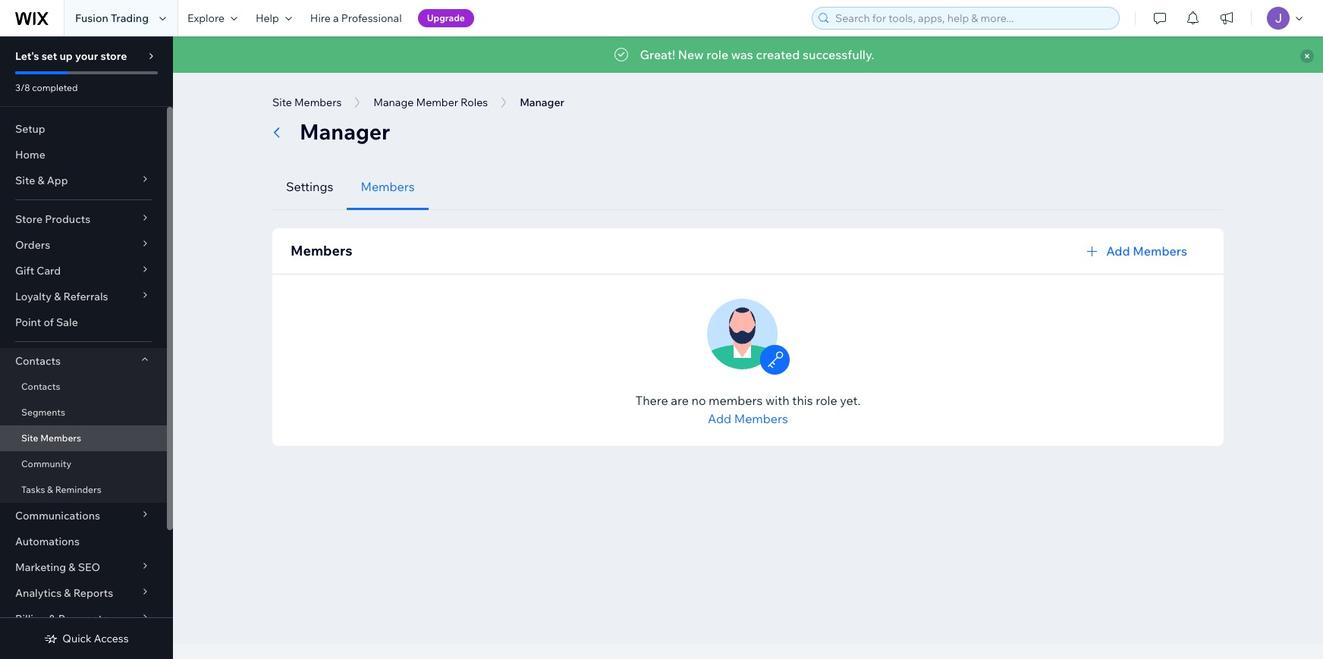 Task type: locate. For each thing, give the bounding box(es) containing it.
no
[[691, 393, 706, 408]]

site for site members link
[[21, 432, 38, 444]]

your
[[75, 49, 98, 63]]

& for loyalty
[[54, 290, 61, 303]]

reports
[[73, 586, 113, 600]]

1 vertical spatial contacts
[[21, 381, 60, 392]]

upgrade button
[[418, 9, 474, 27]]

orders button
[[0, 232, 167, 258]]

contacts down the 'point of sale'
[[15, 354, 61, 368]]

access
[[94, 632, 129, 646]]

& left "seo"
[[69, 561, 76, 574]]

0 horizontal spatial role
[[706, 47, 728, 62]]

with
[[765, 393, 790, 408]]

site for site members button
[[272, 96, 292, 109]]

store products button
[[0, 206, 167, 232]]

created
[[756, 47, 800, 62]]

add members
[[1106, 244, 1187, 259]]

site members inside sidebar element
[[21, 432, 81, 444]]

members
[[709, 393, 763, 408]]

settings
[[286, 179, 333, 194]]

store
[[100, 49, 127, 63]]

sidebar element
[[0, 36, 173, 659]]

0 horizontal spatial site members
[[21, 432, 81, 444]]

billing
[[15, 612, 46, 626]]

& inside 'popup button'
[[69, 561, 76, 574]]

hire
[[310, 11, 331, 25]]

community link
[[0, 451, 167, 477]]

role
[[706, 47, 728, 62], [816, 393, 837, 408]]

was
[[731, 47, 753, 62]]

hire a professional link
[[301, 0, 411, 36]]

members
[[294, 96, 342, 109], [361, 179, 415, 194], [291, 242, 352, 259], [1133, 244, 1187, 259], [734, 411, 788, 426], [40, 432, 81, 444]]

contacts up the segments at the bottom left of page
[[21, 381, 60, 392]]

point of sale
[[15, 316, 78, 329]]

home
[[15, 148, 45, 162]]

products
[[45, 212, 90, 226]]

there are no members with this role yet. add members
[[635, 393, 861, 426]]

1 vertical spatial role
[[816, 393, 837, 408]]

gift card button
[[0, 258, 167, 284]]

& left the app
[[37, 174, 44, 187]]

0 horizontal spatial add members button
[[708, 410, 788, 428]]

tasks
[[21, 484, 45, 495]]

let's set up your store
[[15, 49, 127, 63]]

site inside button
[[272, 96, 292, 109]]

analytics & reports button
[[0, 580, 167, 606]]

orders
[[15, 238, 50, 252]]

& right tasks
[[47, 484, 53, 495]]

loyalty
[[15, 290, 52, 303]]

0 vertical spatial contacts
[[15, 354, 61, 368]]

a
[[333, 11, 339, 25]]

site members inside button
[[272, 96, 342, 109]]

1 horizontal spatial add members button
[[1074, 237, 1205, 265]]

let's
[[15, 49, 39, 63]]

0 vertical spatial site members
[[272, 96, 342, 109]]

roles
[[461, 96, 488, 109]]

role left was
[[706, 47, 728, 62]]

0 vertical spatial site
[[272, 96, 292, 109]]

help
[[256, 11, 279, 25]]

manage
[[374, 96, 414, 109]]

contacts inside the contacts link
[[21, 381, 60, 392]]

1 vertical spatial add
[[708, 411, 731, 426]]

contacts link
[[0, 374, 167, 400]]

settings button
[[272, 164, 347, 210]]

great! new role was created successfully. alert
[[173, 36, 1323, 73]]

sale
[[56, 316, 78, 329]]

gift
[[15, 264, 34, 278]]

contacts for contacts popup button
[[15, 354, 61, 368]]

contacts inside contacts popup button
[[15, 354, 61, 368]]

completed
[[32, 82, 78, 93]]

site members up community
[[21, 432, 81, 444]]

site members for site members button
[[272, 96, 342, 109]]

1 vertical spatial add members button
[[708, 410, 788, 428]]

members inside sidebar element
[[40, 432, 81, 444]]

manager
[[300, 118, 390, 145]]

great! new role was created successfully.
[[640, 47, 874, 62]]

referrals
[[63, 290, 108, 303]]

& for analytics
[[64, 586, 71, 600]]

communications button
[[0, 503, 167, 529]]

0 horizontal spatial add
[[708, 411, 731, 426]]

add members button
[[1074, 237, 1205, 265], [708, 410, 788, 428]]

analytics & reports
[[15, 586, 113, 600]]

loyalty & referrals button
[[0, 284, 167, 310]]

role left yet. at bottom right
[[816, 393, 837, 408]]

payments
[[58, 612, 108, 626]]

& for billing
[[49, 612, 56, 626]]

automations
[[15, 535, 80, 548]]

setup
[[15, 122, 45, 136]]

1 horizontal spatial add
[[1106, 244, 1130, 259]]

1 vertical spatial site
[[15, 174, 35, 187]]

site members up manager
[[272, 96, 342, 109]]

quick
[[62, 632, 92, 646]]

& right loyalty
[[54, 290, 61, 303]]

& inside popup button
[[49, 612, 56, 626]]

0 vertical spatial role
[[706, 47, 728, 62]]

& inside "link"
[[47, 484, 53, 495]]

card
[[37, 264, 61, 278]]

1 horizontal spatial role
[[816, 393, 837, 408]]

& for site
[[37, 174, 44, 187]]

fusion trading
[[75, 11, 149, 25]]

site inside popup button
[[15, 174, 35, 187]]

0 vertical spatial add
[[1106, 244, 1130, 259]]

& left reports
[[64, 586, 71, 600]]

app
[[47, 174, 68, 187]]

quick access button
[[44, 632, 129, 646]]

yet.
[[840, 393, 861, 408]]

community
[[21, 458, 71, 470]]

site members
[[272, 96, 342, 109], [21, 432, 81, 444]]

add
[[1106, 244, 1130, 259], [708, 411, 731, 426]]

seo
[[78, 561, 100, 574]]

new
[[678, 47, 704, 62]]

&
[[37, 174, 44, 187], [54, 290, 61, 303], [47, 484, 53, 495], [69, 561, 76, 574], [64, 586, 71, 600], [49, 612, 56, 626]]

site
[[272, 96, 292, 109], [15, 174, 35, 187], [21, 432, 38, 444]]

2 vertical spatial site
[[21, 432, 38, 444]]

quick access
[[62, 632, 129, 646]]

great!
[[640, 47, 675, 62]]

site members link
[[0, 426, 167, 451]]

manage member roles button
[[366, 91, 495, 114]]

tab list
[[272, 164, 1224, 210]]

contacts button
[[0, 348, 167, 374]]

trading
[[111, 11, 149, 25]]

1 horizontal spatial site members
[[272, 96, 342, 109]]

1 vertical spatial site members
[[21, 432, 81, 444]]

& right billing in the bottom left of the page
[[49, 612, 56, 626]]

billing & payments button
[[0, 606, 167, 632]]



Task type: describe. For each thing, give the bounding box(es) containing it.
site for the site & app popup button
[[15, 174, 35, 187]]

store products
[[15, 212, 90, 226]]

analytics
[[15, 586, 62, 600]]

0 vertical spatial add members button
[[1074, 237, 1205, 265]]

3/8
[[15, 82, 30, 93]]

successfully.
[[803, 47, 874, 62]]

site & app button
[[0, 168, 167, 193]]

tasks & reminders
[[21, 484, 101, 495]]

reminders
[[55, 484, 101, 495]]

& for marketing
[[69, 561, 76, 574]]

home link
[[0, 142, 167, 168]]

communications
[[15, 509, 100, 523]]

hire a professional
[[310, 11, 402, 25]]

site members button
[[265, 91, 349, 114]]

there
[[635, 393, 668, 408]]

gift card
[[15, 264, 61, 278]]

manage member roles
[[374, 96, 488, 109]]

point of sale link
[[0, 310, 167, 335]]

tasks & reminders link
[[0, 477, 167, 503]]

member
[[416, 96, 458, 109]]

members inside there are no members with this role yet. add members
[[734, 411, 788, 426]]

& for tasks
[[47, 484, 53, 495]]

role inside alert
[[706, 47, 728, 62]]

professional
[[341, 11, 402, 25]]

add inside there are no members with this role yet. add members
[[708, 411, 731, 426]]

members button
[[347, 164, 428, 210]]

segments link
[[0, 400, 167, 426]]

segments
[[21, 407, 65, 418]]

point
[[15, 316, 41, 329]]

store
[[15, 212, 43, 226]]

explore
[[187, 11, 225, 25]]

this
[[792, 393, 813, 408]]

set
[[41, 49, 57, 63]]

site members for site members link
[[21, 432, 81, 444]]

setup link
[[0, 116, 167, 142]]

tab list containing settings
[[272, 164, 1224, 210]]

marketing
[[15, 561, 66, 574]]

3/8 completed
[[15, 82, 78, 93]]

of
[[44, 316, 54, 329]]

Search for tools, apps, help & more... field
[[831, 8, 1114, 29]]

are
[[671, 393, 689, 408]]

upgrade
[[427, 12, 465, 24]]

add inside button
[[1106, 244, 1130, 259]]

loyalty & referrals
[[15, 290, 108, 303]]

billing & payments
[[15, 612, 108, 626]]

automations link
[[0, 529, 167, 555]]

marketing & seo
[[15, 561, 100, 574]]

role inside there are no members with this role yet. add members
[[816, 393, 837, 408]]

contacts for the contacts link
[[21, 381, 60, 392]]

site & app
[[15, 174, 68, 187]]

up
[[60, 49, 73, 63]]

help button
[[247, 0, 301, 36]]

marketing & seo button
[[0, 555, 167, 580]]

fusion
[[75, 11, 108, 25]]



Task type: vqa. For each thing, say whether or not it's contained in the screenshot.
Members inside Sidebar 'ELEMENT'
yes



